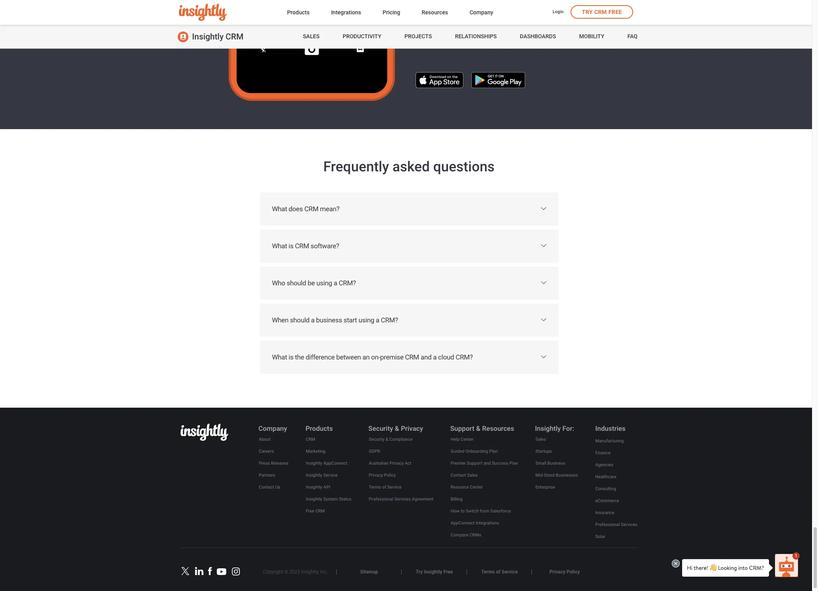 Task type: locate. For each thing, give the bounding box(es) containing it.
press releases
[[259, 461, 289, 466]]

0 vertical spatial plan
[[489, 449, 498, 454]]

marketing link
[[306, 447, 326, 456]]

1 horizontal spatial terms of service
[[481, 569, 518, 575]]

1 vertical spatial service
[[388, 485, 402, 490]]

what
[[272, 205, 287, 213], [272, 242, 287, 250], [272, 353, 287, 361]]

what for what is crm software?
[[272, 242, 287, 250]]

sales up resource center
[[467, 473, 478, 478]]

0 vertical spatial crm?
[[339, 279, 356, 287]]

1 vertical spatial try
[[416, 569, 423, 575]]

should
[[287, 279, 306, 287], [290, 316, 310, 324]]

consulting link
[[595, 485, 617, 494]]

1 vertical spatial an
[[363, 353, 370, 361]]

2 vertical spatial the
[[295, 353, 304, 361]]

plan up success
[[489, 449, 498, 454]]

insightly crm
[[192, 32, 244, 41]]

how to switch from salesforce link
[[451, 507, 512, 516]]

0 horizontal spatial terms of service
[[369, 485, 402, 490]]

0 vertical spatial and
[[443, 20, 454, 27]]

insightly system status
[[306, 497, 352, 502]]

integrations
[[331, 9, 361, 15], [476, 521, 499, 526]]

0 vertical spatial an
[[488, 20, 495, 27]]

center right the help
[[461, 437, 474, 442]]

linkedin image
[[194, 567, 204, 575]]

start
[[344, 316, 357, 324]]

what up who
[[272, 242, 287, 250]]

try insightly free link
[[415, 569, 454, 575]]

insightly appconnect
[[306, 461, 348, 466]]

integrations up productivity
[[331, 9, 361, 15]]

0 horizontal spatial integrations
[[331, 9, 361, 15]]

contact
[[451, 473, 466, 478], [259, 485, 274, 490]]

1 horizontal spatial services
[[621, 522, 638, 528]]

2 horizontal spatial &
[[476, 425, 481, 433]]

0 vertical spatial professional
[[369, 497, 393, 502]]

1 horizontal spatial company
[[470, 9, 493, 15]]

healthcare link
[[595, 473, 617, 482]]

support down guided onboarding plan link
[[467, 461, 483, 466]]

service
[[324, 473, 338, 478], [388, 485, 402, 490], [502, 569, 518, 575]]

terms down australian
[[369, 485, 381, 490]]

1 vertical spatial crm?
[[381, 316, 398, 324]]

0 horizontal spatial crm?
[[339, 279, 356, 287]]

frequently
[[324, 159, 389, 175]]

a inside field salespeople can easily change the status and amount of an opportunity—or create a new one—right at the
[[564, 20, 568, 27]]

1 horizontal spatial service
[[388, 485, 402, 490]]

australian privacy act link
[[369, 459, 412, 468]]

professional inside professional services agreement link
[[369, 497, 393, 502]]

billing
[[451, 497, 463, 502]]

0 horizontal spatial try
[[416, 569, 423, 575]]

2 horizontal spatial free
[[609, 9, 622, 15]]

asked
[[393, 159, 430, 175]]

0 horizontal spatial contact
[[259, 485, 274, 490]]

guided onboarding plan
[[451, 449, 498, 454]]

& up compliance
[[395, 425, 399, 433]]

1 horizontal spatial &
[[395, 425, 399, 433]]

1 vertical spatial terms
[[481, 569, 495, 575]]

services for professional services
[[621, 522, 638, 528]]

1 vertical spatial center
[[470, 485, 483, 490]]

professional for professional services agreement
[[369, 497, 393, 502]]

appconnect down 'to'
[[451, 521, 475, 526]]

appconnect up insightly service
[[324, 461, 348, 466]]

contact for contact sales
[[451, 473, 466, 478]]

compare
[[451, 533, 469, 538]]

using right be
[[317, 279, 332, 287]]

try for try insightly free
[[416, 569, 423, 575]]

0 vertical spatial privacy policy
[[369, 473, 396, 478]]

2 horizontal spatial crm?
[[456, 353, 473, 361]]

2 vertical spatial service
[[502, 569, 518, 575]]

and left success
[[484, 461, 491, 466]]

1 vertical spatial terms of service link
[[481, 569, 518, 575]]

relationships link
[[455, 25, 497, 49]]

privacy policy link
[[369, 471, 396, 480], [549, 569, 581, 575]]

who should be using a crm?
[[272, 279, 356, 287]]

2 what from the top
[[272, 242, 287, 250]]

1 what from the top
[[272, 205, 287, 213]]

difference
[[306, 353, 335, 361]]

sitemap link
[[360, 569, 379, 575]]

support up help center
[[451, 425, 475, 433]]

1 horizontal spatial privacy policy
[[550, 569, 580, 575]]

help center link
[[451, 435, 474, 444]]

insightly logo link for insightly crm link
[[179, 4, 274, 21]]

an inside field salespeople can easily change the status and amount of an opportunity—or create a new one—right at the
[[488, 20, 495, 27]]

help
[[451, 437, 460, 442]]

0 horizontal spatial professional
[[369, 497, 393, 502]]

1 horizontal spatial sales link
[[535, 435, 547, 444]]

sales link down 'products' link
[[303, 25, 320, 49]]

& left compliance
[[386, 437, 389, 442]]

a left the cloud
[[433, 353, 437, 361]]

the right at
[[482, 29, 491, 37]]

an left on-
[[363, 353, 370, 361]]

mobility
[[579, 33, 605, 40]]

1 vertical spatial and
[[421, 353, 432, 361]]

insightly logo image
[[179, 4, 227, 21], [180, 424, 228, 441]]

us
[[275, 485, 280, 490]]

integrations down from
[[476, 521, 499, 526]]

try for try crm free
[[582, 9, 593, 15]]

1 horizontal spatial and
[[443, 20, 454, 27]]

1 is from the top
[[289, 242, 294, 250]]

2 vertical spatial crm?
[[456, 353, 473, 361]]

insightly api link
[[306, 483, 331, 492]]

1 horizontal spatial privacy policy link
[[549, 569, 581, 575]]

professional services agreement link
[[369, 495, 434, 504]]

& up onboarding
[[476, 425, 481, 433]]

projects link
[[405, 25, 432, 49]]

sales down 'products' link
[[303, 33, 320, 40]]

190731 ios button image
[[416, 72, 464, 88]]

security & privacy
[[369, 425, 423, 433]]

1 horizontal spatial free
[[444, 569, 453, 575]]

how
[[451, 509, 460, 514]]

2023
[[289, 569, 300, 575]]

and down "field"
[[443, 20, 454, 27]]

1 horizontal spatial appconnect
[[451, 521, 475, 526]]

products
[[287, 9, 310, 15], [306, 425, 333, 433]]

of inside field salespeople can easily change the status and amount of an opportunity—or create a new one—right at the
[[480, 20, 486, 27]]

resources up onboarding
[[482, 425, 514, 433]]

security for security & privacy
[[369, 425, 393, 433]]

0 vertical spatial sales
[[303, 33, 320, 40]]

terms down crms
[[481, 569, 495, 575]]

and left the cloud
[[421, 353, 432, 361]]

contact left "us"
[[259, 485, 274, 490]]

crm? right the cloud
[[456, 353, 473, 361]]

company up about
[[259, 425, 287, 433]]

1 horizontal spatial contact
[[451, 473, 466, 478]]

professional for professional services
[[596, 522, 620, 528]]

0 vertical spatial terms of service link
[[369, 483, 402, 492]]

products link
[[287, 7, 310, 18]]

system
[[324, 497, 338, 502]]

0 vertical spatial policy
[[384, 473, 396, 478]]

0 vertical spatial service
[[324, 473, 338, 478]]

free for try insightly free
[[444, 569, 453, 575]]

be
[[308, 279, 315, 287]]

insightly for insightly for:
[[535, 425, 561, 433]]

insightly for insightly service
[[306, 473, 322, 478]]

1 vertical spatial services
[[621, 522, 638, 528]]

guided
[[451, 449, 465, 454]]

can
[[496, 10, 507, 18]]

sales up startups in the bottom of the page
[[536, 437, 546, 442]]

careers link
[[259, 447, 274, 456]]

0 vertical spatial company
[[470, 9, 493, 15]]

plan inside guided onboarding plan link
[[489, 449, 498, 454]]

1 horizontal spatial using
[[359, 316, 374, 324]]

sales link up startups in the bottom of the page
[[535, 435, 547, 444]]

compliance
[[390, 437, 413, 442]]

0 horizontal spatial terms
[[369, 485, 381, 490]]

is left software?
[[289, 242, 294, 250]]

the up create
[[550, 10, 560, 18]]

guided onboarding plan link
[[451, 447, 498, 456]]

1 vertical spatial plan
[[510, 461, 518, 466]]

security & compliance
[[369, 437, 413, 442]]

using
[[317, 279, 332, 287], [359, 316, 374, 324]]

press releases link
[[259, 459, 289, 468]]

center right resource
[[470, 485, 483, 490]]

center inside "link"
[[470, 485, 483, 490]]

a right start at left
[[376, 316, 379, 324]]

should right when
[[290, 316, 310, 324]]

0 horizontal spatial appconnect
[[324, 461, 348, 466]]

sales link
[[303, 25, 320, 49], [535, 435, 547, 444]]

an
[[488, 20, 495, 27], [363, 353, 370, 361]]

3 what from the top
[[272, 353, 287, 361]]

a
[[564, 20, 568, 27], [334, 279, 337, 287], [311, 316, 315, 324], [376, 316, 379, 324], [433, 353, 437, 361]]

0 horizontal spatial sales
[[303, 33, 320, 40]]

professional right status
[[369, 497, 393, 502]]

1 horizontal spatial an
[[488, 20, 495, 27]]

contact down the premier
[[451, 473, 466, 478]]

insightly for insightly api
[[306, 485, 322, 490]]

insightly for insightly appconnect
[[306, 461, 322, 466]]

what down when
[[272, 353, 287, 361]]

sitemap
[[360, 569, 378, 575]]

center
[[461, 437, 474, 442], [470, 485, 483, 490]]

create
[[544, 20, 563, 27]]

a left the new
[[564, 20, 568, 27]]

security up security & compliance
[[369, 425, 393, 433]]

should for when
[[290, 316, 310, 324]]

0 vertical spatial terms of service
[[369, 485, 402, 490]]

0 horizontal spatial company
[[259, 425, 287, 433]]

0 vertical spatial security
[[369, 425, 393, 433]]

0 horizontal spatial of
[[382, 485, 386, 490]]

1 vertical spatial appconnect
[[451, 521, 475, 526]]

1 vertical spatial free
[[306, 509, 315, 514]]

resources up projects on the top
[[422, 9, 448, 15]]

0 vertical spatial insightly logo link
[[179, 4, 274, 21]]

190731 gplay button image
[[472, 72, 525, 88]]

integrations link
[[331, 7, 361, 18]]

dashboards link
[[520, 25, 556, 49]]

an down the "company" link
[[488, 20, 495, 27]]

0 horizontal spatial terms of service link
[[369, 483, 402, 492]]

business
[[316, 316, 342, 324]]

free inside button
[[609, 9, 622, 15]]

insightly logo link
[[179, 4, 274, 21], [180, 424, 228, 443]]

using right start at left
[[359, 316, 374, 324]]

small business link
[[535, 459, 566, 468]]

login link
[[553, 9, 564, 16]]

professional services link
[[595, 521, 638, 530]]

try inside button
[[582, 9, 593, 15]]

0 vertical spatial insightly logo image
[[179, 4, 227, 21]]

is left 'difference'
[[289, 353, 294, 361]]

professional down insurance link
[[596, 522, 620, 528]]

security up gdpr at the left bottom of page
[[369, 437, 385, 442]]

crm? up premise
[[381, 316, 398, 324]]

0 horizontal spatial plan
[[489, 449, 498, 454]]

a right be
[[334, 279, 337, 287]]

0 vertical spatial is
[[289, 242, 294, 250]]

& for compliance
[[386, 437, 389, 442]]

should left be
[[287, 279, 306, 287]]

faq
[[628, 33, 638, 40]]

terms of service
[[369, 485, 402, 490], [481, 569, 518, 575]]

insightly for insightly crm
[[192, 32, 224, 41]]

1 vertical spatial using
[[359, 316, 374, 324]]

center for help center
[[461, 437, 474, 442]]

privacy
[[401, 425, 423, 433], [390, 461, 404, 466], [369, 473, 383, 478], [550, 569, 566, 575]]

0 vertical spatial what
[[272, 205, 287, 213]]

0 horizontal spatial &
[[386, 437, 389, 442]]

1 horizontal spatial policy
[[567, 569, 580, 575]]

2 is from the top
[[289, 353, 294, 361]]

0 vertical spatial services
[[395, 497, 411, 502]]

1 horizontal spatial the
[[482, 29, 491, 37]]

2 vertical spatial free
[[444, 569, 453, 575]]

1 vertical spatial is
[[289, 353, 294, 361]]

mid-sized businesses
[[536, 473, 578, 478]]

0 horizontal spatial services
[[395, 497, 411, 502]]

what left does
[[272, 205, 287, 213]]

the left 'difference'
[[295, 353, 304, 361]]

professional inside professional services link
[[596, 522, 620, 528]]

0 vertical spatial using
[[317, 279, 332, 287]]

1 vertical spatial what
[[272, 242, 287, 250]]

consulting
[[596, 486, 616, 492]]

0 horizontal spatial sales link
[[303, 25, 320, 49]]

industries
[[596, 425, 626, 433]]

facebook image
[[205, 567, 215, 575]]

solar link
[[595, 533, 606, 541]]

1 vertical spatial sales link
[[535, 435, 547, 444]]

support
[[451, 425, 475, 433], [467, 461, 483, 466]]

0 vertical spatial terms
[[369, 485, 381, 490]]

is
[[289, 242, 294, 250], [289, 353, 294, 361]]

crm? right be
[[339, 279, 356, 287]]

contact sales link
[[451, 471, 478, 480]]

one—right
[[443, 29, 473, 37]]

insightly for insightly system status
[[306, 497, 322, 502]]

0 vertical spatial resources
[[422, 9, 448, 15]]

1 vertical spatial insightly logo image
[[180, 424, 228, 441]]

company up amount
[[470, 9, 493, 15]]

1 horizontal spatial terms
[[481, 569, 495, 575]]

1 vertical spatial integrations
[[476, 521, 499, 526]]

about
[[259, 437, 271, 442]]

0 horizontal spatial privacy policy link
[[369, 471, 396, 480]]

0 vertical spatial privacy policy link
[[369, 471, 396, 480]]

plan right success
[[510, 461, 518, 466]]

security for security & compliance
[[369, 437, 385, 442]]



Task type: vqa. For each thing, say whether or not it's contained in the screenshot.
ever.
no



Task type: describe. For each thing, give the bounding box(es) containing it.
when should a business start using a crm?
[[272, 316, 398, 324]]

from
[[480, 509, 489, 514]]

resource center link
[[451, 483, 483, 492]]

premier support and success plan link
[[451, 459, 519, 468]]

partners
[[259, 473, 276, 478]]

support & resources
[[451, 425, 514, 433]]

resources link
[[422, 7, 448, 18]]

security & compliance link
[[369, 435, 413, 444]]

premier support and success plan
[[451, 461, 518, 466]]

who
[[272, 279, 285, 287]]

try crm free
[[582, 9, 622, 15]]

a left business
[[311, 316, 315, 324]]

insightly service link
[[306, 471, 338, 480]]

linkedin link
[[194, 567, 204, 575]]

is for the
[[289, 353, 294, 361]]

status
[[561, 10, 580, 18]]

act
[[405, 461, 412, 466]]

salespeople
[[459, 10, 494, 18]]

mobility link
[[579, 25, 605, 49]]

services for professional services agreement
[[395, 497, 411, 502]]

2 vertical spatial and
[[484, 461, 491, 466]]

1 vertical spatial the
[[482, 29, 491, 37]]

insightly logo link for twitter link
[[180, 424, 228, 443]]

2 horizontal spatial of
[[496, 569, 501, 575]]

1 vertical spatial privacy policy
[[550, 569, 580, 575]]

appconnect integrations link
[[451, 519, 500, 528]]

1 vertical spatial resources
[[482, 425, 514, 433]]

professional services agreement
[[369, 497, 434, 502]]

0 horizontal spatial the
[[295, 353, 304, 361]]

2 horizontal spatial sales
[[536, 437, 546, 442]]

premier
[[451, 461, 466, 466]]

try insightly free
[[416, 569, 453, 575]]

twitter link
[[180, 567, 190, 575]]

free crm link
[[306, 507, 325, 516]]

finance
[[596, 451, 611, 456]]

mid-
[[536, 473, 544, 478]]

agencies link
[[595, 461, 614, 470]]

easily
[[508, 10, 525, 18]]

switch
[[466, 509, 479, 514]]

inc.
[[320, 569, 328, 575]]

what for what is the difference between an on-premise crm and a cloud crm?
[[272, 353, 287, 361]]

releases
[[271, 461, 289, 466]]

manufacturing link
[[595, 437, 625, 446]]

0 horizontal spatial free
[[306, 509, 315, 514]]

to
[[461, 509, 465, 514]]

contact us
[[259, 485, 280, 490]]

0 vertical spatial the
[[550, 10, 560, 18]]

gdpr
[[369, 449, 380, 454]]

0 vertical spatial products
[[287, 9, 310, 15]]

crm inside button
[[595, 9, 607, 15]]

insightly api
[[306, 485, 330, 490]]

how to switch from salesforce
[[451, 509, 511, 514]]

onboarding
[[466, 449, 488, 454]]

1 vertical spatial products
[[306, 425, 333, 433]]

help center
[[451, 437, 474, 442]]

software?
[[311, 242, 339, 250]]

agreement
[[412, 497, 434, 502]]

business
[[548, 461, 565, 466]]

0 horizontal spatial and
[[421, 353, 432, 361]]

healthcare
[[596, 474, 617, 480]]

free for try crm free
[[609, 9, 622, 15]]

does
[[289, 205, 303, 213]]

company link
[[470, 7, 493, 18]]

1 vertical spatial of
[[382, 485, 386, 490]]

1 horizontal spatial integrations
[[476, 521, 499, 526]]

questions
[[433, 159, 495, 175]]

1 vertical spatial terms of service
[[481, 569, 518, 575]]

businesses
[[556, 473, 578, 478]]

resource
[[451, 485, 469, 490]]

manufacturing
[[596, 439, 624, 444]]

change
[[527, 10, 548, 18]]

terms for terms of service link to the bottom
[[481, 569, 495, 575]]

should for who
[[287, 279, 306, 287]]

1 vertical spatial policy
[[567, 569, 580, 575]]

1 vertical spatial privacy policy link
[[549, 569, 581, 575]]

client's
[[493, 29, 513, 37]]

2 vertical spatial sales
[[467, 473, 478, 478]]

0 vertical spatial integrations
[[331, 9, 361, 15]]

marketing
[[306, 449, 326, 454]]

contact for contact us
[[259, 485, 274, 490]]

appconnect integrations
[[451, 521, 499, 526]]

and inside field salespeople can easily change the status and amount of an opportunity—or create a new one—right at the
[[443, 20, 454, 27]]

resource center
[[451, 485, 483, 490]]

premise
[[380, 353, 404, 361]]

0 horizontal spatial an
[[363, 353, 370, 361]]

billing link
[[451, 495, 463, 504]]

youtube image
[[217, 568, 226, 575]]

contact sales
[[451, 473, 478, 478]]

181001 img mobile card reader image
[[239, 0, 385, 61]]

insightly system status link
[[306, 495, 352, 504]]

& for resources
[[476, 425, 481, 433]]

opportunity—or
[[497, 20, 543, 27]]

pricing
[[383, 9, 400, 15]]

0 vertical spatial sales link
[[303, 25, 320, 49]]

try crm free button
[[571, 5, 633, 19]]

0 vertical spatial appconnect
[[324, 461, 348, 466]]

crm link
[[306, 435, 316, 444]]

pricing link
[[383, 7, 400, 18]]

& for privacy
[[395, 425, 399, 433]]

startups link
[[535, 447, 553, 456]]

productivity
[[343, 33, 381, 40]]

0 horizontal spatial privacy policy
[[369, 473, 396, 478]]

projects
[[405, 33, 432, 40]]

for:
[[563, 425, 574, 433]]

salesforce
[[490, 509, 511, 514]]

ecommerce link
[[595, 497, 620, 506]]

plan inside 'premier support and success plan' link
[[510, 461, 518, 466]]

insightly logo image for twitter link
[[180, 424, 228, 441]]

api
[[324, 485, 330, 490]]

2 horizontal spatial service
[[502, 569, 518, 575]]

0 vertical spatial support
[[451, 425, 475, 433]]

terms for the topmost terms of service link
[[369, 485, 381, 490]]

success
[[492, 461, 509, 466]]

center for resource center
[[470, 485, 483, 490]]

0 horizontal spatial policy
[[384, 473, 396, 478]]

1 vertical spatial support
[[467, 461, 483, 466]]

status
[[339, 497, 352, 502]]

small business
[[536, 461, 565, 466]]

compare crms
[[451, 533, 481, 538]]

1 vertical spatial company
[[259, 425, 287, 433]]

twitter image
[[180, 567, 190, 575]]

australian
[[369, 461, 389, 466]]

when
[[272, 316, 289, 324]]

0 horizontal spatial service
[[324, 473, 338, 478]]

frequently asked questions
[[324, 159, 495, 175]]

field
[[443, 10, 457, 18]]

is for crm
[[289, 242, 294, 250]]

startups
[[536, 449, 552, 454]]

agencies
[[596, 463, 614, 468]]

facebook link
[[205, 567, 215, 575]]

what for what does crm mean?
[[272, 205, 287, 213]]

what is the difference between an on-premise crm and a cloud crm?
[[272, 353, 473, 361]]

insightly logo image for insightly crm link
[[179, 4, 227, 21]]



